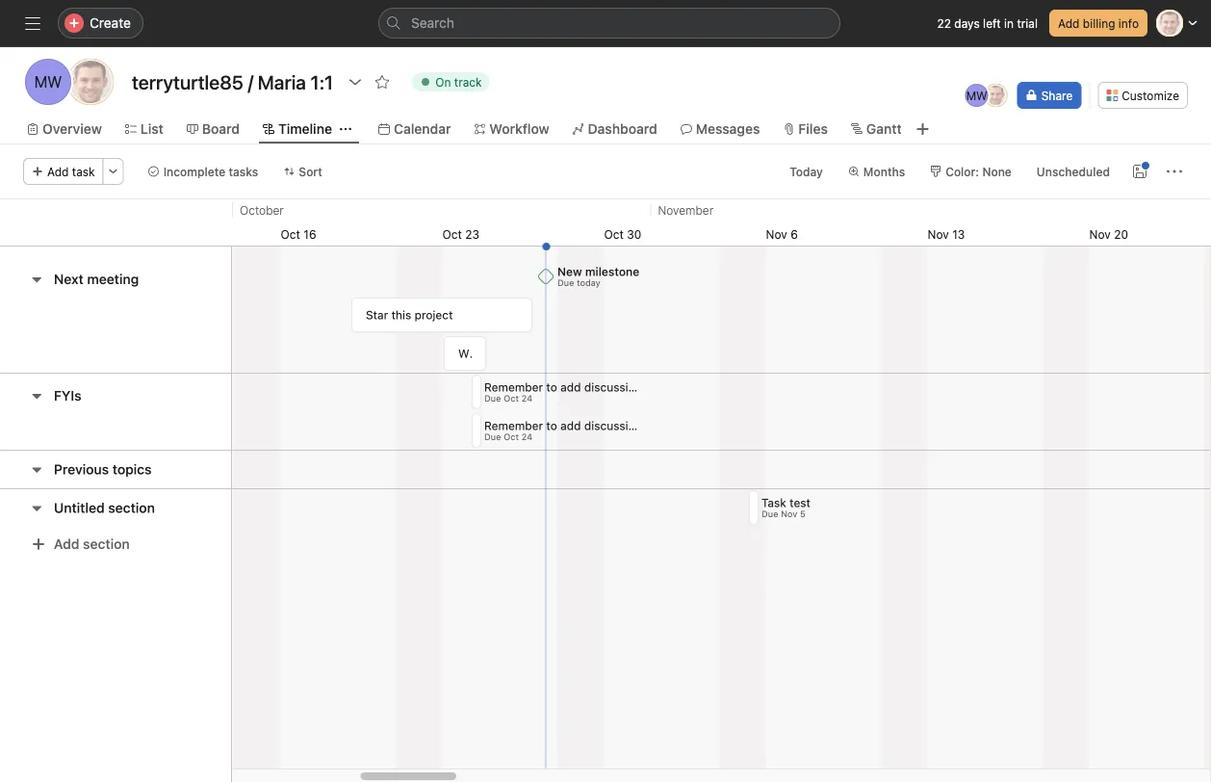 Task type: describe. For each thing, give the bounding box(es) containing it.
sort
[[299, 165, 323, 178]]

months
[[864, 165, 906, 178]]

2 add from the top
[[561, 419, 582, 432]]

collapse task list for the section next meeting image
[[29, 272, 44, 287]]

meeting inside button
[[87, 271, 139, 287]]

add to starred image
[[375, 74, 390, 90]]

1 to from the top
[[547, 380, 558, 394]]

nov 20
[[1090, 227, 1129, 241]]

milestone
[[586, 265, 640, 278]]

nov for nov 6
[[766, 227, 788, 241]]

oct 16
[[281, 227, 316, 241]]

13
[[953, 227, 966, 241]]

add task
[[47, 165, 95, 178]]

star
[[367, 308, 389, 322]]

more actions image
[[1168, 164, 1183, 179]]

2 for from the top
[[683, 419, 698, 432]]

create button
[[58, 8, 143, 39]]

1 for from the top
[[683, 380, 698, 394]]

messages link
[[681, 118, 760, 140]]

1 vertical spatial meeting
[[749, 380, 793, 394]]

oct 23
[[443, 227, 480, 241]]

tasks
[[229, 165, 258, 178]]

1 add from the top
[[561, 380, 582, 394]]

2 remember from the top
[[485, 419, 544, 432]]

previous topics
[[54, 461, 152, 477]]

overview link
[[27, 118, 102, 140]]

billing
[[1084, 16, 1116, 30]]

next meeting
[[54, 271, 139, 287]]

create
[[90, 15, 131, 31]]

1 horizontal spatial mw
[[967, 89, 988, 102]]

november
[[658, 203, 714, 217]]

gantt
[[867, 121, 902, 137]]

add section button
[[23, 527, 137, 562]]

project
[[415, 308, 454, 322]]

today
[[578, 278, 601, 288]]

next meeting button
[[54, 262, 139, 297]]

untitled section
[[54, 500, 155, 516]]

1 remember from the top
[[485, 380, 544, 394]]

unscheduled button
[[1029, 158, 1119, 185]]

1 the from the top
[[701, 380, 719, 394]]

2 discussion from the top
[[585, 419, 643, 432]]

oct for oct 16
[[281, 227, 301, 241]]

days
[[955, 16, 980, 30]]

16
[[304, 227, 316, 241]]

gantt link
[[852, 118, 902, 140]]

unscheduled
[[1037, 165, 1111, 178]]

color: none button
[[922, 158, 1021, 185]]

files link
[[784, 118, 828, 140]]

incomplete tasks
[[163, 165, 258, 178]]

nov inside task test due nov 5
[[782, 509, 798, 519]]

customize
[[1123, 89, 1180, 102]]

share
[[1042, 89, 1073, 102]]

new
[[558, 265, 583, 278]]

6
[[791, 227, 798, 241]]

untitled section button
[[54, 491, 155, 526]]

add billing info button
[[1050, 10, 1148, 37]]

color:
[[946, 165, 980, 178]]

23
[[466, 227, 480, 241]]

track
[[454, 75, 482, 89]]

calendar
[[394, 121, 451, 137]]

add tab image
[[916, 121, 931, 137]]

30
[[627, 227, 642, 241]]

list
[[140, 121, 164, 137]]

2 the from the top
[[701, 419, 719, 432]]

22 days left in trial
[[938, 16, 1038, 30]]

2 next from the top
[[722, 419, 745, 432]]

add billing info
[[1059, 16, 1140, 30]]

22
[[938, 16, 952, 30]]

next
[[54, 271, 84, 287]]

months button
[[840, 158, 914, 185]]

nov 6
[[766, 227, 798, 241]]

share button
[[1018, 82, 1082, 109]]

customize button
[[1098, 82, 1189, 109]]

timeline link
[[263, 118, 332, 140]]

2 remember to add discussion topics for the next meeting due oct 24 from the top
[[485, 419, 793, 442]]

add for add section
[[54, 536, 79, 552]]

test
[[791, 496, 812, 509]]

workflow
[[490, 121, 550, 137]]

info
[[1119, 16, 1140, 30]]

in
[[1005, 16, 1014, 30]]

2 24 from the top
[[522, 432, 533, 442]]



Task type: vqa. For each thing, say whether or not it's contained in the screenshot.
the incomplete tasks
yes



Task type: locate. For each thing, give the bounding box(es) containing it.
add left billing
[[1059, 16, 1080, 30]]

section for add section
[[83, 536, 130, 552]]

2 to from the top
[[547, 419, 558, 432]]

add down the untitled
[[54, 536, 79, 552]]

nov left 5
[[782, 509, 798, 519]]

task
[[762, 496, 787, 509]]

messages
[[696, 121, 760, 137]]

section for untitled section
[[108, 500, 155, 516]]

1 next from the top
[[722, 380, 745, 394]]

workflow link
[[474, 118, 550, 140]]

this
[[392, 308, 412, 322]]

oct for oct 23
[[443, 227, 462, 241]]

show options image
[[348, 74, 363, 90]]

24
[[522, 393, 533, 403], [522, 432, 533, 442]]

topics inside button
[[113, 461, 152, 477]]

trial
[[1018, 16, 1038, 30]]

due inside new milestone due today
[[558, 278, 575, 288]]

search list box
[[379, 8, 841, 39]]

star this project
[[367, 308, 454, 322]]

none
[[983, 165, 1012, 178]]

tab actions image
[[340, 123, 352, 135]]

1 vertical spatial remember to add discussion topics for the next meeting due oct 24
[[485, 419, 793, 442]]

1 vertical spatial 24
[[522, 432, 533, 442]]

1 vertical spatial next
[[722, 419, 745, 432]]

to
[[547, 380, 558, 394], [547, 419, 558, 432]]

section down previous topics button
[[108, 500, 155, 516]]

expand sidebar image
[[25, 15, 40, 31]]

5
[[801, 509, 807, 519]]

0 vertical spatial meeting
[[87, 271, 139, 287]]

nov left 20
[[1090, 227, 1111, 241]]

1 vertical spatial the
[[701, 419, 719, 432]]

list link
[[125, 118, 164, 140]]

files
[[799, 121, 828, 137]]

1 vertical spatial topics
[[646, 419, 679, 432]]

1 vertical spatial add
[[561, 419, 582, 432]]

new milestone due today
[[558, 265, 640, 288]]

mw
[[34, 73, 62, 91], [967, 89, 988, 102]]

1 vertical spatial remember
[[485, 419, 544, 432]]

1 vertical spatial for
[[683, 419, 698, 432]]

search button
[[379, 8, 841, 39]]

board link
[[187, 118, 240, 140]]

1 vertical spatial to
[[547, 419, 558, 432]]

0 vertical spatial remember
[[485, 380, 544, 394]]

add for add task
[[47, 165, 69, 178]]

nov
[[766, 227, 788, 241], [928, 227, 950, 241], [1090, 227, 1111, 241], [782, 509, 798, 519]]

collapse task list for the section untitled section image
[[29, 500, 44, 516]]

overview
[[42, 121, 102, 137]]

the
[[701, 380, 719, 394], [701, 419, 719, 432]]

section inside button
[[83, 536, 130, 552]]

dashboard link
[[573, 118, 658, 140]]

add
[[1059, 16, 1080, 30], [47, 165, 69, 178], [54, 536, 79, 552]]

1 remember to add discussion topics for the next meeting due oct 24 from the top
[[485, 380, 793, 403]]

search
[[411, 15, 455, 31]]

on
[[436, 75, 451, 89]]

meeting
[[87, 271, 139, 287], [749, 380, 793, 394], [749, 419, 793, 432]]

0 vertical spatial remember to add discussion topics for the next meeting due oct 24
[[485, 380, 793, 403]]

add left task
[[47, 165, 69, 178]]

more actions image
[[108, 166, 119, 177]]

add section
[[54, 536, 130, 552]]

board
[[202, 121, 240, 137]]

left
[[984, 16, 1002, 30]]

sort button
[[275, 158, 331, 185]]

nov left 13
[[928, 227, 950, 241]]

oct for oct 30
[[605, 227, 624, 241]]

0 vertical spatial topics
[[646, 380, 679, 394]]

save options image
[[1133, 164, 1148, 179]]

add task button
[[23, 158, 104, 185]]

1 vertical spatial add
[[47, 165, 69, 178]]

nov for nov 20
[[1090, 227, 1111, 241]]

1 horizontal spatial tt
[[989, 89, 1004, 102]]

add
[[561, 380, 582, 394], [561, 419, 582, 432]]

mw up overview "link"
[[34, 73, 62, 91]]

0 vertical spatial to
[[547, 380, 558, 394]]

0 vertical spatial 24
[[522, 393, 533, 403]]

fyis
[[54, 388, 81, 404]]

mw left share button
[[967, 89, 988, 102]]

section down the untitled section "button" at the bottom left of page
[[83, 536, 130, 552]]

0 horizontal spatial tt
[[81, 73, 100, 91]]

discussion
[[585, 380, 643, 394], [585, 419, 643, 432]]

oct 30
[[605, 227, 642, 241]]

2 vertical spatial add
[[54, 536, 79, 552]]

for
[[683, 380, 698, 394], [683, 419, 698, 432]]

color: none
[[946, 165, 1012, 178]]

today
[[790, 165, 824, 178]]

0 vertical spatial discussion
[[585, 380, 643, 394]]

on track
[[436, 75, 482, 89]]

1 24 from the top
[[522, 393, 533, 403]]

next
[[722, 380, 745, 394], [722, 419, 745, 432]]

1 vertical spatial discussion
[[585, 419, 643, 432]]

20
[[1115, 227, 1129, 241]]

october
[[240, 203, 284, 217]]

0 vertical spatial add
[[1059, 16, 1080, 30]]

tt left share button
[[989, 89, 1004, 102]]

tt
[[81, 73, 100, 91], [989, 89, 1004, 102]]

0 vertical spatial next
[[722, 380, 745, 394]]

0 vertical spatial the
[[701, 380, 719, 394]]

incomplete tasks button
[[139, 158, 267, 185]]

0 vertical spatial for
[[683, 380, 698, 394]]

timeline
[[278, 121, 332, 137]]

collapse task list for the section fyis image
[[29, 388, 44, 404]]

nov 13
[[928, 227, 966, 241]]

incomplete
[[163, 165, 226, 178]]

calendar link
[[379, 118, 451, 140]]

untitled
[[54, 500, 105, 516]]

today button
[[781, 158, 832, 185]]

tt up the overview at left
[[81, 73, 100, 91]]

oct
[[281, 227, 301, 241], [443, 227, 462, 241], [605, 227, 624, 241], [504, 393, 520, 403], [504, 432, 520, 442]]

remember
[[485, 380, 544, 394], [485, 419, 544, 432]]

0 horizontal spatial mw
[[34, 73, 62, 91]]

1 vertical spatial section
[[83, 536, 130, 552]]

nov left 6
[[766, 227, 788, 241]]

add for add billing info
[[1059, 16, 1080, 30]]

due inside task test due nov 5
[[762, 509, 779, 519]]

nov for nov 13
[[928, 227, 950, 241]]

due
[[558, 278, 575, 288], [485, 393, 502, 403], [485, 432, 502, 442], [762, 509, 779, 519]]

collapse task list for the section previous topics image
[[29, 462, 44, 477]]

2 vertical spatial topics
[[113, 461, 152, 477]]

fyis button
[[54, 379, 81, 413]]

section inside "button"
[[108, 500, 155, 516]]

0 vertical spatial add
[[561, 380, 582, 394]]

task
[[72, 165, 95, 178]]

previous
[[54, 461, 109, 477]]

on track button
[[404, 68, 499, 95]]

1 discussion from the top
[[585, 380, 643, 394]]

remember to add discussion topics for the next meeting due oct 24
[[485, 380, 793, 403], [485, 419, 793, 442]]

dashboard
[[588, 121, 658, 137]]

task test due nov 5
[[762, 496, 812, 519]]

add inside button
[[47, 165, 69, 178]]

0 vertical spatial section
[[108, 500, 155, 516]]

None text field
[[127, 65, 338, 99]]

topics
[[646, 380, 679, 394], [646, 419, 679, 432], [113, 461, 152, 477]]

previous topics button
[[54, 452, 152, 487]]

2 vertical spatial meeting
[[749, 419, 793, 432]]



